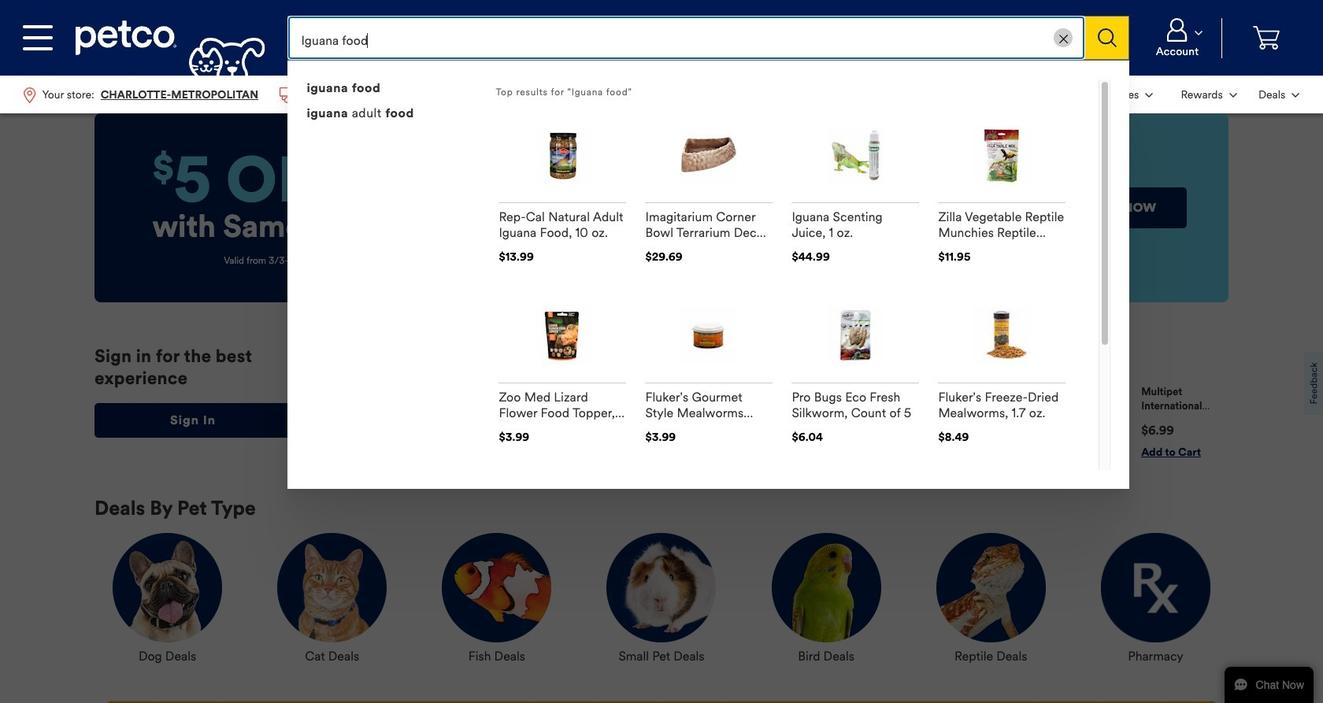 Task type: vqa. For each thing, say whether or not it's contained in the screenshot.
5th "list item"
yes



Task type: describe. For each thing, give the bounding box(es) containing it.
clear search field text image
[[1059, 35, 1068, 43]]

5 list item from the left
[[1092, 385, 1229, 459]]

1 list item from the left
[[482, 385, 619, 459]]

pet pharmacy image
[[1101, 533, 1211, 643]]

small pet deals image
[[607, 533, 716, 643]]

3 list item from the left
[[787, 385, 924, 459]]

fish deals image
[[442, 533, 552, 643]]

2 list item from the left
[[634, 385, 772, 459]]

dog deals image
[[113, 533, 222, 643]]



Task type: locate. For each thing, give the bounding box(es) containing it.
list
[[13, 76, 428, 114], [1087, 76, 1311, 114], [329, 372, 1229, 472]]

4 list item from the left
[[939, 385, 1076, 459]]

search image
[[1098, 28, 1117, 47]]

reptile deals image
[[936, 533, 1046, 643]]

cat deals image
[[277, 533, 387, 643]]

bird deals image
[[772, 533, 881, 643]]

list item
[[482, 385, 619, 459], [634, 385, 772, 459], [787, 385, 924, 459], [939, 385, 1076, 459], [1092, 385, 1229, 459]]

Search search field
[[288, 16, 1086, 60]]



